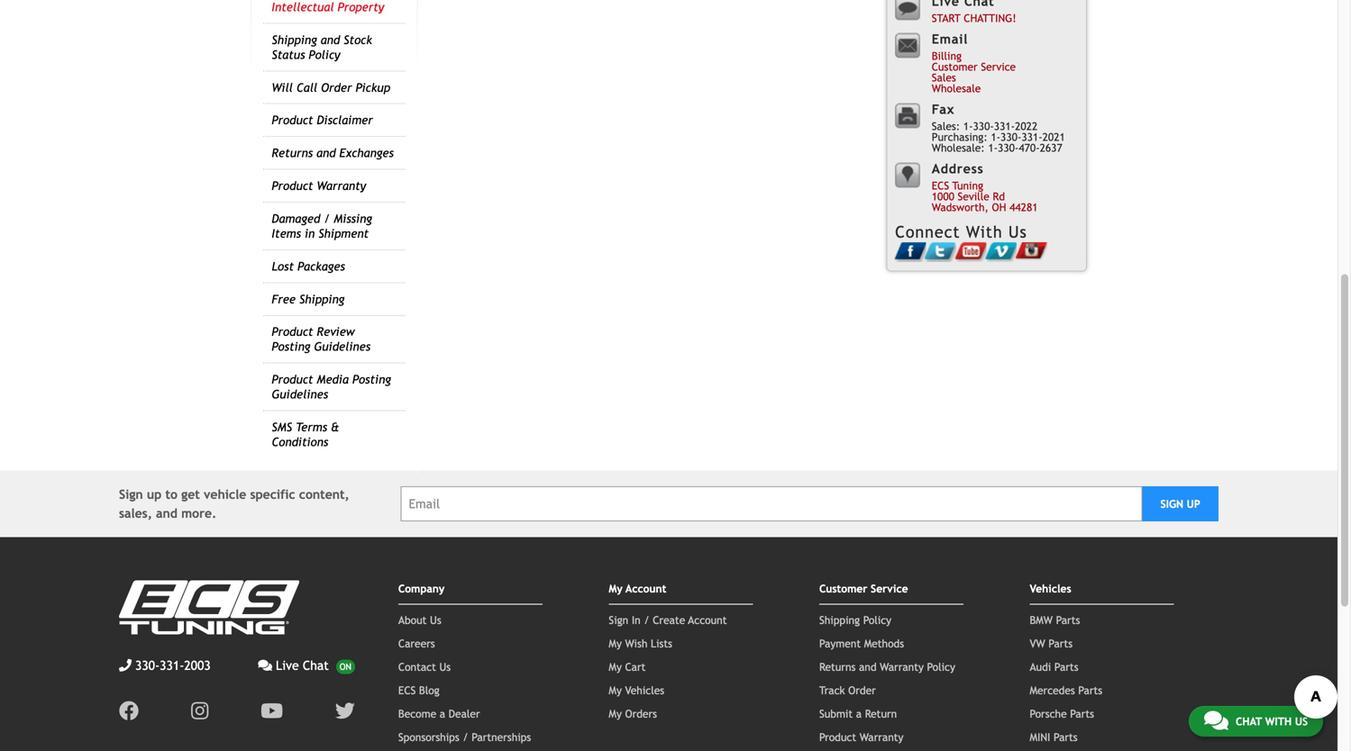 Task type: locate. For each thing, give the bounding box(es) containing it.
0 horizontal spatial account
[[626, 583, 666, 595]]

1- right wholesale:
[[988, 141, 998, 154]]

in
[[632, 614, 641, 627]]

my down "my cart"
[[609, 685, 622, 697]]

1 horizontal spatial sign
[[609, 614, 628, 627]]

status
[[272, 48, 305, 62]]

0 vertical spatial shipping
[[272, 33, 317, 47]]

1 a from the left
[[440, 708, 445, 721]]

service up shipping policy link
[[871, 583, 908, 595]]

vw
[[1030, 638, 1045, 650]]

seville
[[958, 190, 990, 203]]

posting right media at the left of page
[[352, 373, 391, 387]]

wholesale:
[[932, 141, 985, 154]]

0 vertical spatial guidelines
[[314, 340, 371, 354]]

2 horizontal spatial policy
[[927, 661, 955, 674]]

shipping inside shipping and stock status policy
[[272, 33, 317, 47]]

330-
[[973, 120, 994, 132], [1001, 131, 1022, 143], [998, 141, 1019, 154], [135, 659, 160, 673]]

live chat
[[276, 659, 329, 673]]

product warranty link
[[272, 179, 366, 193], [819, 731, 904, 744]]

my left "wish"
[[609, 638, 622, 650]]

sign inside sign up button
[[1160, 498, 1183, 511]]

email billing customer service sales wholesale
[[932, 31, 1016, 94]]

1- right sales:
[[963, 120, 973, 132]]

returns and warranty policy
[[819, 661, 955, 674]]

become a dealer
[[398, 708, 480, 721]]

comments image inside chat with us link
[[1204, 710, 1228, 732]]

and down product disclaimer link
[[316, 146, 336, 160]]

2 vertical spatial shipping
[[819, 614, 860, 627]]

/ inside damaged / missing items in shipment
[[324, 212, 330, 226]]

ecs down address
[[932, 179, 949, 192]]

parts down mercedes parts link
[[1070, 708, 1094, 721]]

guidelines down review
[[314, 340, 371, 354]]

0 vertical spatial /
[[324, 212, 330, 226]]

damaged / missing items in shipment
[[272, 212, 372, 241]]

comments image for chat
[[1204, 710, 1228, 732]]

a left dealer at bottom left
[[440, 708, 445, 721]]

1 horizontal spatial 331-
[[994, 120, 1015, 132]]

0 horizontal spatial vehicles
[[625, 685, 664, 697]]

order up submit a return link
[[848, 685, 876, 697]]

330- left 2637
[[1001, 131, 1022, 143]]

0 horizontal spatial chat
[[303, 659, 329, 673]]

product warranty link down the submit a return at the right of page
[[819, 731, 904, 744]]

1 vertical spatial order
[[848, 685, 876, 697]]

1 vertical spatial /
[[644, 614, 650, 627]]

parts right 'bmw'
[[1056, 614, 1080, 627]]

2003
[[184, 659, 211, 673]]

posting
[[272, 340, 310, 354], [352, 373, 391, 387]]

0 vertical spatial posting
[[272, 340, 310, 354]]

0 vertical spatial policy
[[309, 48, 340, 62]]

product down submit
[[819, 731, 856, 744]]

2 horizontal spatial /
[[644, 614, 650, 627]]

0 vertical spatial returns
[[272, 146, 313, 160]]

1 horizontal spatial product warranty link
[[819, 731, 904, 744]]

chat left with
[[1236, 716, 1262, 728]]

1 horizontal spatial comments image
[[1204, 710, 1228, 732]]

product for product review posting guidelines link
[[272, 325, 313, 339]]

youtube logo image
[[261, 702, 283, 721]]

0 horizontal spatial customer
[[819, 583, 868, 595]]

warranty down return in the bottom of the page
[[860, 731, 904, 744]]

vehicles up bmw parts
[[1030, 583, 1071, 595]]

sales
[[932, 71, 956, 84]]

shipping down the packages
[[299, 292, 345, 306]]

shipping
[[272, 33, 317, 47], [299, 292, 345, 306], [819, 614, 860, 627]]

customer service
[[819, 583, 908, 595]]

a for become
[[440, 708, 445, 721]]

sms
[[272, 421, 292, 435]]

terms
[[296, 421, 327, 435]]

0 horizontal spatial policy
[[309, 48, 340, 62]]

0 horizontal spatial posting
[[272, 340, 310, 354]]

comments image left chat with us at the right
[[1204, 710, 1228, 732]]

will
[[272, 80, 293, 94]]

shipping up payment
[[819, 614, 860, 627]]

1 horizontal spatial order
[[848, 685, 876, 697]]

my
[[609, 583, 623, 595], [609, 638, 622, 650], [609, 661, 622, 674], [609, 685, 622, 697], [609, 708, 622, 721]]

2 a from the left
[[856, 708, 862, 721]]

2 vertical spatial /
[[463, 731, 468, 744]]

comments image
[[258, 660, 272, 672], [1204, 710, 1228, 732]]

1 horizontal spatial returns
[[819, 661, 856, 674]]

start chatting! link
[[932, 12, 1016, 24]]

guidelines for review
[[314, 340, 371, 354]]

comments image for live
[[258, 660, 272, 672]]

sign in / create account
[[609, 614, 727, 627]]

wholesale link
[[932, 82, 981, 94]]

1 horizontal spatial policy
[[863, 614, 892, 627]]

returns and exchanges link
[[272, 146, 394, 160]]

sign for sign in / create account
[[609, 614, 628, 627]]

porsche
[[1030, 708, 1067, 721]]

free
[[272, 292, 296, 306]]

/
[[324, 212, 330, 226], [644, 614, 650, 627], [463, 731, 468, 744]]

parts for audi parts
[[1054, 661, 1079, 674]]

account
[[626, 583, 666, 595], [688, 614, 727, 627]]

2 horizontal spatial sign
[[1160, 498, 1183, 511]]

0 vertical spatial product warranty link
[[272, 179, 366, 193]]

5 my from the top
[[609, 708, 622, 721]]

product warranty link for and
[[272, 179, 366, 193]]

service down chatting!
[[981, 60, 1016, 73]]

posting inside product media posting guidelines
[[352, 373, 391, 387]]

1 vertical spatial chat
[[1236, 716, 1262, 728]]

and down payment methods on the bottom right of page
[[859, 661, 877, 674]]

connect
[[895, 223, 960, 241]]

customer service link
[[932, 60, 1016, 73]]

my for my wish lists
[[609, 638, 622, 650]]

1 vertical spatial account
[[688, 614, 727, 627]]

1 vertical spatial product warranty
[[819, 731, 904, 744]]

a left return in the bottom of the page
[[856, 708, 862, 721]]

company
[[398, 583, 445, 595]]

product inside product media posting guidelines
[[272, 373, 313, 387]]

1 vertical spatial policy
[[863, 614, 892, 627]]

my left cart
[[609, 661, 622, 674]]

parts right vw
[[1049, 638, 1073, 650]]

up inside button
[[1187, 498, 1200, 511]]

about us link
[[398, 614, 441, 627]]

1 vertical spatial comments image
[[1204, 710, 1228, 732]]

0 vertical spatial ecs
[[932, 179, 949, 192]]

/ up shipment
[[324, 212, 330, 226]]

product down will
[[272, 113, 313, 127]]

blog
[[419, 685, 440, 697]]

damaged
[[272, 212, 320, 226]]

1 horizontal spatial service
[[981, 60, 1016, 73]]

instagram logo image
[[191, 702, 208, 721]]

and for returns and warranty policy
[[859, 661, 877, 674]]

sign inside sign up to get vehicle specific content, sales, and more.
[[119, 488, 143, 502]]

1 vertical spatial ecs
[[398, 685, 416, 697]]

0 horizontal spatial 331-
[[160, 659, 184, 673]]

audi
[[1030, 661, 1051, 674]]

sponsorships / partnerships link
[[398, 731, 531, 744]]

1 vertical spatial returns
[[819, 661, 856, 674]]

us right with
[[1295, 716, 1308, 728]]

4 my from the top
[[609, 685, 622, 697]]

shipping for shipping policy
[[819, 614, 860, 627]]

orders
[[625, 708, 657, 721]]

mercedes parts
[[1030, 685, 1102, 697]]

1 vertical spatial posting
[[352, 373, 391, 387]]

guidelines inside product media posting guidelines
[[272, 388, 328, 402]]

a
[[440, 708, 445, 721], [856, 708, 862, 721]]

guidelines up the terms on the left bottom
[[272, 388, 328, 402]]

missing
[[334, 212, 372, 226]]

ecs inside address ecs tuning 1000 seville rd wadsworth, oh 44281
[[932, 179, 949, 192]]

customer inside email billing customer service sales wholesale
[[932, 60, 978, 73]]

payment methods link
[[819, 638, 904, 650]]

ecs blog link
[[398, 685, 440, 697]]

0 horizontal spatial a
[[440, 708, 445, 721]]

product warranty link down returns and exchanges link
[[272, 179, 366, 193]]

returns for returns and warranty policy
[[819, 661, 856, 674]]

sign up
[[1160, 498, 1200, 511]]

0 horizontal spatial product warranty
[[272, 179, 366, 193]]

1 vertical spatial service
[[871, 583, 908, 595]]

0 vertical spatial warranty
[[317, 179, 366, 193]]

product warranty down the submit a return at the right of page
[[819, 731, 904, 744]]

comments image inside live chat link
[[258, 660, 272, 672]]

sign for sign up to get vehicle specific content, sales, and more.
[[119, 488, 143, 502]]

returns down product disclaimer link
[[272, 146, 313, 160]]

product down free
[[272, 325, 313, 339]]

1 vertical spatial product warranty link
[[819, 731, 904, 744]]

parts for mercedes parts
[[1078, 685, 1102, 697]]

posting down free
[[272, 340, 310, 354]]

and down to
[[156, 507, 177, 521]]

cart
[[625, 661, 646, 674]]

1 vertical spatial vehicles
[[625, 685, 664, 697]]

sms terms & conditions link
[[272, 421, 339, 449]]

and for shipping and stock status policy
[[321, 33, 340, 47]]

sponsorships / partnerships
[[398, 731, 531, 744]]

careers link
[[398, 638, 435, 650]]

returns and exchanges
[[272, 146, 394, 160]]

up
[[147, 488, 162, 502], [1187, 498, 1200, 511]]

us right about
[[430, 614, 441, 627]]

/ right in
[[644, 614, 650, 627]]

my for my account
[[609, 583, 623, 595]]

pickup
[[356, 80, 390, 94]]

will call order pickup
[[272, 80, 390, 94]]

product left media at the left of page
[[272, 373, 313, 387]]

parts up mercedes parts link
[[1054, 661, 1079, 674]]

stock
[[344, 33, 372, 47]]

1 horizontal spatial /
[[463, 731, 468, 744]]

comments image left live
[[258, 660, 272, 672]]

chat right live
[[303, 659, 329, 673]]

us
[[1009, 223, 1027, 241], [430, 614, 441, 627], [439, 661, 451, 674], [1295, 716, 1308, 728]]

my for my orders
[[609, 708, 622, 721]]

&
[[331, 421, 339, 435]]

2 horizontal spatial 331-
[[1022, 131, 1043, 143]]

product media posting guidelines
[[272, 373, 391, 402]]

porsche parts link
[[1030, 708, 1094, 721]]

fax sales: 1-330-331-2022 purchasing: 1-330-331-2021 wholesale: 1-330-470-2637
[[932, 102, 1065, 154]]

product inside product review posting guidelines
[[272, 325, 313, 339]]

ecs left blog
[[398, 685, 416, 697]]

returns for returns and exchanges
[[272, 146, 313, 160]]

1 horizontal spatial vehicles
[[1030, 583, 1071, 595]]

1 my from the top
[[609, 583, 623, 595]]

return
[[865, 708, 897, 721]]

product up damaged
[[272, 179, 313, 193]]

warranty down methods
[[880, 661, 924, 674]]

1 horizontal spatial a
[[856, 708, 862, 721]]

1 horizontal spatial account
[[688, 614, 727, 627]]

become
[[398, 708, 436, 721]]

parts up porsche parts link
[[1078, 685, 1102, 697]]

account up in
[[626, 583, 666, 595]]

up for sign up
[[1187, 498, 1200, 511]]

bmw parts
[[1030, 614, 1080, 627]]

returns down payment
[[819, 661, 856, 674]]

guidelines inside product review posting guidelines
[[314, 340, 371, 354]]

1 horizontal spatial posting
[[352, 373, 391, 387]]

1 horizontal spatial up
[[1187, 498, 1200, 511]]

0 horizontal spatial service
[[871, 583, 908, 595]]

start chatting!
[[932, 12, 1016, 24]]

3 my from the top
[[609, 661, 622, 674]]

1 horizontal spatial ecs
[[932, 179, 949, 192]]

2 my from the top
[[609, 638, 622, 650]]

email
[[932, 31, 968, 46]]

items
[[272, 227, 301, 241]]

account right create
[[688, 614, 727, 627]]

0 horizontal spatial /
[[324, 212, 330, 226]]

my vehicles
[[609, 685, 664, 697]]

vw parts
[[1030, 638, 1073, 650]]

my up 'my wish lists'
[[609, 583, 623, 595]]

my left orders
[[609, 708, 622, 721]]

0 horizontal spatial sign
[[119, 488, 143, 502]]

vehicles up orders
[[625, 685, 664, 697]]

0 horizontal spatial up
[[147, 488, 162, 502]]

and left stock
[[321, 33, 340, 47]]

1 horizontal spatial customer
[[932, 60, 978, 73]]

contact us link
[[398, 661, 451, 674]]

up inside sign up to get vehicle specific content, sales, and more.
[[147, 488, 162, 502]]

policy inside shipping and stock status policy
[[309, 48, 340, 62]]

product warranty down returns and exchanges link
[[272, 179, 366, 193]]

/ down dealer at bottom left
[[463, 731, 468, 744]]

0 horizontal spatial returns
[[272, 146, 313, 160]]

dealer
[[449, 708, 480, 721]]

chatting!
[[964, 12, 1016, 24]]

warranty down returns and exchanges link
[[317, 179, 366, 193]]

1 horizontal spatial chat
[[1236, 716, 1262, 728]]

shipping policy
[[819, 614, 892, 627]]

0 horizontal spatial comments image
[[258, 660, 272, 672]]

1 horizontal spatial product warranty
[[819, 731, 904, 744]]

payment methods
[[819, 638, 904, 650]]

order right the call
[[321, 80, 352, 94]]

posting inside product review posting guidelines
[[272, 340, 310, 354]]

0 vertical spatial order
[[321, 80, 352, 94]]

1 vertical spatial guidelines
[[272, 388, 328, 402]]

/ for missing
[[324, 212, 330, 226]]

sign for sign up
[[1160, 498, 1183, 511]]

0 vertical spatial comments image
[[258, 660, 272, 672]]

330- up wholesale:
[[973, 120, 994, 132]]

0 vertical spatial account
[[626, 583, 666, 595]]

guidelines
[[314, 340, 371, 354], [272, 388, 328, 402]]

my orders link
[[609, 708, 657, 721]]

0 horizontal spatial ecs
[[398, 685, 416, 697]]

and inside shipping and stock status policy
[[321, 33, 340, 47]]

mini parts link
[[1030, 731, 1078, 744]]

parts down porsche parts link
[[1054, 731, 1078, 744]]

guidelines for media
[[272, 388, 328, 402]]

get
[[181, 488, 200, 502]]

shipping up status
[[272, 33, 317, 47]]

0 vertical spatial product warranty
[[272, 179, 366, 193]]

1 vertical spatial shipping
[[299, 292, 345, 306]]

0 horizontal spatial product warranty link
[[272, 179, 366, 193]]

0 vertical spatial customer
[[932, 60, 978, 73]]

2 vertical spatial warranty
[[860, 731, 904, 744]]

my for my cart
[[609, 661, 622, 674]]

porsche parts
[[1030, 708, 1094, 721]]

0 vertical spatial vehicles
[[1030, 583, 1071, 595]]

0 vertical spatial service
[[981, 60, 1016, 73]]



Task type: describe. For each thing, give the bounding box(es) containing it.
submit
[[819, 708, 853, 721]]

1- left '2022'
[[991, 131, 1001, 143]]

my vehicles link
[[609, 685, 664, 697]]

bmw
[[1030, 614, 1053, 627]]

0 vertical spatial chat
[[303, 659, 329, 673]]

product for a's "product warranty" link
[[819, 731, 856, 744]]

sms terms & conditions
[[272, 421, 339, 449]]

live chat link
[[258, 657, 355, 676]]

oh
[[992, 201, 1006, 213]]

about
[[398, 614, 427, 627]]

Email email field
[[401, 487, 1142, 522]]

2637
[[1040, 141, 1062, 154]]

44281
[[1010, 201, 1038, 213]]

vw parts link
[[1030, 638, 1073, 650]]

partnerships
[[472, 731, 531, 744]]

330- right phone 'icon'
[[135, 659, 160, 673]]

my cart link
[[609, 661, 646, 674]]

my orders
[[609, 708, 657, 721]]

warranty for exchanges
[[317, 179, 366, 193]]

ecs tuning image
[[119, 581, 299, 635]]

media
[[317, 373, 349, 387]]

product media posting guidelines link
[[272, 373, 391, 402]]

address ecs tuning 1000 seville rd wadsworth, oh 44281
[[932, 161, 1038, 213]]

2021
[[1043, 131, 1065, 143]]

facebook logo image
[[119, 702, 139, 721]]

us right contact
[[439, 661, 451, 674]]

track order
[[819, 685, 876, 697]]

contact
[[398, 661, 436, 674]]

twitter logo image
[[335, 702, 355, 721]]

1 vertical spatial customer
[[819, 583, 868, 595]]

audi parts
[[1030, 661, 1079, 674]]

mercedes
[[1030, 685, 1075, 697]]

purchasing:
[[932, 131, 988, 143]]

2 vertical spatial policy
[[927, 661, 955, 674]]

create
[[653, 614, 685, 627]]

returns and warranty policy link
[[819, 661, 955, 674]]

contact us
[[398, 661, 451, 674]]

will call order pickup link
[[272, 80, 390, 94]]

sales,
[[119, 507, 152, 521]]

and inside sign up to get vehicle specific content, sales, and more.
[[156, 507, 177, 521]]

product for product disclaimer link
[[272, 113, 313, 127]]

product for "product warranty" link related to and
[[272, 179, 313, 193]]

/ for partnerships
[[463, 731, 468, 744]]

product disclaimer link
[[272, 113, 373, 127]]

posting for product review posting guidelines
[[272, 340, 310, 354]]

live
[[276, 659, 299, 673]]

my for my vehicles
[[609, 685, 622, 697]]

shipment
[[318, 227, 369, 241]]

mini parts
[[1030, 731, 1078, 744]]

in
[[305, 227, 315, 241]]

address
[[932, 161, 984, 176]]

my cart
[[609, 661, 646, 674]]

warranty for return
[[860, 731, 904, 744]]

product warranty link for a
[[819, 731, 904, 744]]

posting for product media posting guidelines
[[352, 373, 391, 387]]

parts for vw parts
[[1049, 638, 1073, 650]]

service inside email billing customer service sales wholesale
[[981, 60, 1016, 73]]

track order link
[[819, 685, 876, 697]]

product warranty for a
[[819, 731, 904, 744]]

wadsworth,
[[932, 201, 989, 213]]

bmw parts link
[[1030, 614, 1080, 627]]

shipping for shipping and stock status policy
[[272, 33, 317, 47]]

us down 44281
[[1009, 223, 1027, 241]]

track
[[819, 685, 845, 697]]

330- down '2022'
[[998, 141, 1019, 154]]

specific
[[250, 488, 295, 502]]

conditions
[[272, 435, 328, 449]]

my wish lists
[[609, 638, 672, 650]]

disclaimer
[[317, 113, 373, 127]]

and for returns and exchanges
[[316, 146, 336, 160]]

a for submit
[[856, 708, 862, 721]]

review
[[317, 325, 355, 339]]

0 horizontal spatial order
[[321, 80, 352, 94]]

product disclaimer
[[272, 113, 373, 127]]

careers
[[398, 638, 435, 650]]

audi parts link
[[1030, 661, 1079, 674]]

parts for bmw parts
[[1056, 614, 1080, 627]]

content,
[[299, 488, 349, 502]]

mercedes parts link
[[1030, 685, 1102, 697]]

sign up to get vehicle specific content, sales, and more.
[[119, 488, 349, 521]]

chat with us link
[[1189, 707, 1323, 737]]

330-331-2003
[[135, 659, 211, 673]]

product warranty for and
[[272, 179, 366, 193]]

free shipping link
[[272, 292, 345, 306]]

product for the product media posting guidelines link at the left
[[272, 373, 313, 387]]

fax
[[932, 102, 955, 117]]

shipping and stock status policy
[[272, 33, 372, 62]]

sign in / create account link
[[609, 614, 727, 627]]

1 vertical spatial warranty
[[880, 661, 924, 674]]

with
[[1265, 716, 1292, 728]]

470-
[[1019, 141, 1040, 154]]

rd
[[993, 190, 1005, 203]]

ecs blog
[[398, 685, 440, 697]]

phone image
[[119, 660, 132, 672]]

parts for porsche parts
[[1070, 708, 1094, 721]]

lost packages
[[272, 259, 345, 273]]

my account
[[609, 583, 666, 595]]

connect with us
[[895, 223, 1027, 241]]

shipping policy link
[[819, 614, 892, 627]]

my wish lists link
[[609, 638, 672, 650]]

sponsorships
[[398, 731, 459, 744]]

chat with us
[[1236, 716, 1308, 728]]

tuning
[[952, 179, 983, 192]]

parts for mini parts
[[1054, 731, 1078, 744]]

1000
[[932, 190, 954, 203]]

330-331-2003 link
[[119, 657, 211, 676]]

up for sign up to get vehicle specific content, sales, and more.
[[147, 488, 162, 502]]



Task type: vqa. For each thing, say whether or not it's contained in the screenshot.
ES#4045329
no



